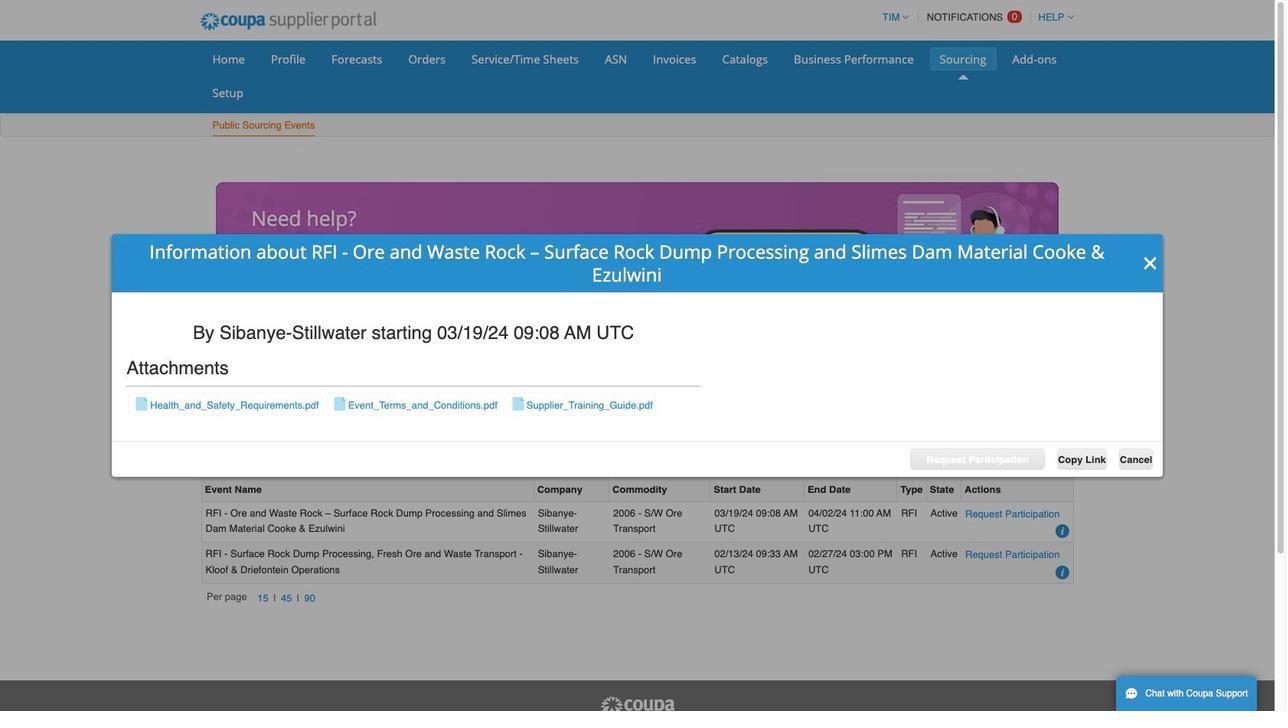 Task type: locate. For each thing, give the bounding box(es) containing it.
navigation
[[207, 590, 320, 607]]

0 horizontal spatial coupa supplier portal image
[[190, 2, 387, 41]]

previous image
[[217, 243, 229, 256]]

information about rfi - ore and waste rock – surface rock dump processing and slimes dam material cooke & ezulwini dialog
[[112, 234, 1163, 477]]

coupa supplier portal image
[[190, 2, 387, 41], [599, 696, 676, 711]]

end date element
[[805, 479, 898, 502]]

tab list
[[201, 402, 1074, 424]]

1 horizontal spatial coupa supplier portal image
[[599, 696, 676, 711]]

0 vertical spatial coupa supplier portal image
[[190, 2, 387, 41]]



Task type: describe. For each thing, give the bounding box(es) containing it.
start date element
[[711, 479, 805, 502]]

event name element
[[202, 479, 534, 502]]

commodity element
[[610, 479, 711, 502]]

actions element
[[962, 479, 1073, 502]]

state element
[[927, 479, 962, 502]]

close image
[[1143, 256, 1159, 271]]

company element
[[534, 479, 610, 502]]

search image
[[1049, 432, 1063, 445]]

1 vertical spatial coupa supplier portal image
[[599, 696, 676, 711]]

Search text field
[[961, 428, 1068, 450]]

type element
[[898, 479, 927, 502]]



Task type: vqa. For each thing, say whether or not it's contained in the screenshot.
The And inside Architecture and Engineering Services option
no



